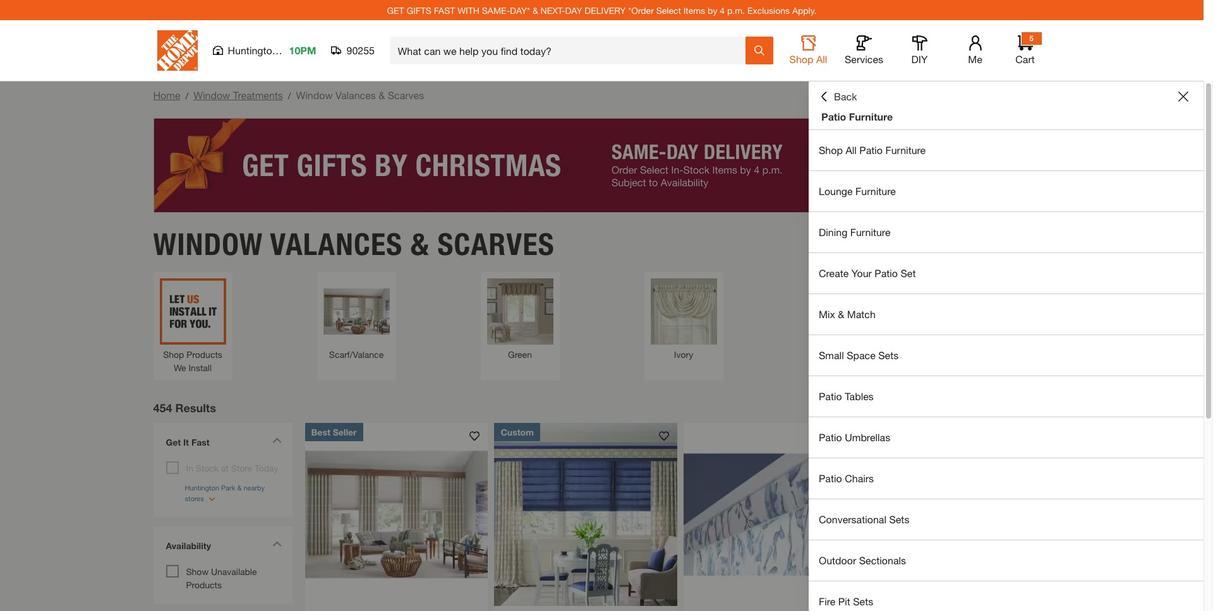 Task type: describe. For each thing, give the bounding box(es) containing it.
patio tables link
[[809, 377, 1204, 417]]

show unavailable products
[[186, 566, 257, 590]]

sets for small space sets
[[878, 349, 899, 361]]

at
[[221, 463, 229, 474]]

454
[[153, 401, 172, 415]]

outdoor sectionals
[[819, 555, 906, 567]]

show unavailable products link
[[186, 566, 257, 590]]

multi colored image
[[814, 278, 880, 345]]

space
[[847, 349, 876, 361]]

patio for patio umbrellas
[[819, 432, 842, 444]]

patio furniture
[[821, 111, 893, 123]]

all for shop all
[[816, 53, 827, 65]]

results
[[175, 401, 216, 415]]

lounge
[[819, 185, 853, 197]]

with
[[458, 5, 479, 15]]

huntington
[[228, 44, 278, 56]]

*order
[[628, 5, 654, 15]]

green
[[508, 349, 532, 360]]

sets for fire pit sets
[[853, 596, 873, 608]]

your
[[852, 267, 872, 279]]

10pm
[[289, 44, 316, 56]]

What can we help you find today? search field
[[398, 37, 745, 64]]

chairs
[[845, 473, 874, 485]]

patio chairs link
[[809, 459, 1204, 499]]

set
[[901, 267, 916, 279]]

pit
[[838, 596, 850, 608]]

back
[[834, 90, 857, 102]]

rod pocket valance image
[[978, 278, 1044, 345]]

sponsored banner image
[[153, 118, 1050, 213]]

the home depot logo image
[[157, 30, 197, 71]]

back button
[[819, 90, 857, 103]]

outdoor
[[819, 555, 856, 567]]

shop for shop products we install
[[163, 349, 184, 360]]

lounge furniture
[[819, 185, 896, 197]]

chat with a home depot expert.
[[1085, 409, 1193, 418]]

gifts
[[407, 5, 431, 15]]

fast
[[434, 5, 455, 15]]

custom
[[501, 427, 534, 438]]

home / window treatments / window valances & scarves
[[153, 89, 424, 101]]

dining furniture link
[[809, 212, 1204, 253]]

fire pit sets link
[[809, 582, 1204, 612]]

availability link
[[160, 533, 286, 562]]

dining
[[819, 226, 847, 238]]

create your patio set link
[[809, 253, 1204, 294]]

apply.
[[792, 5, 817, 15]]

match
[[847, 308, 876, 320]]

diy button
[[899, 35, 940, 66]]

90255
[[347, 44, 375, 56]]

cart
[[1015, 53, 1035, 65]]

small
[[819, 349, 844, 361]]

mix & match
[[819, 308, 876, 320]]

in stock at store today
[[186, 463, 278, 474]]

products inside show unavailable products
[[186, 580, 222, 590]]

patio for patio chairs
[[819, 473, 842, 485]]

shop all
[[789, 53, 827, 65]]

all for shop all patio furniture
[[846, 144, 857, 156]]

green image
[[487, 278, 553, 345]]

scarf/valance link
[[323, 278, 390, 361]]

454 results
[[153, 401, 216, 415]]

furniture for lounge furniture
[[856, 185, 896, 197]]

wood cornice image
[[305, 423, 488, 606]]

mix & match link
[[809, 294, 1204, 335]]

shop products we install image
[[160, 278, 226, 345]]

get
[[166, 437, 181, 448]]

install
[[189, 362, 212, 373]]

multi-colored
[[820, 349, 874, 360]]

shop products we install
[[163, 349, 222, 373]]

patio for patio furniture
[[821, 111, 846, 123]]

furniture inside shop all patio furniture link
[[885, 144, 926, 156]]

colored
[[843, 349, 874, 360]]

p.m.
[[727, 5, 745, 15]]

create your patio set
[[819, 267, 916, 279]]

conversational
[[819, 514, 886, 526]]

1 vertical spatial sets
[[889, 514, 909, 526]]

canova blackout polyester curtain valance image
[[873, 423, 1057, 606]]

1 / from the left
[[185, 90, 188, 101]]

same-
[[482, 5, 510, 15]]

depot
[[1147, 409, 1167, 418]]

get gifts fast with same-day* & next-day delivery *order select items by 4 p.m. exclusions apply.
[[387, 5, 817, 15]]

mix
[[819, 308, 835, 320]]

exclusions
[[747, 5, 790, 15]]

1 vertical spatial home
[[1125, 409, 1145, 418]]

best
[[311, 427, 330, 438]]

chat
[[1085, 409, 1101, 418]]

fabric cornice image
[[494, 423, 678, 606]]

today
[[255, 463, 278, 474]]

dining furniture
[[819, 226, 891, 238]]

in stock at store today link
[[186, 463, 278, 474]]

window valances & scarves
[[153, 226, 555, 263]]



Task type: vqa. For each thing, say whether or not it's contained in the screenshot.
variety
no



Task type: locate. For each thing, give the bounding box(es) containing it.
products inside shop products we install
[[187, 349, 222, 360]]

patio for patio tables
[[819, 390, 842, 402]]

shop down apply.
[[789, 53, 813, 65]]

patio left tables
[[819, 390, 842, 402]]

items
[[683, 5, 705, 15]]

shop
[[789, 53, 813, 65], [819, 144, 843, 156], [163, 349, 184, 360]]

select
[[656, 5, 681, 15]]

2 / from the left
[[288, 90, 291, 101]]

sets right pit
[[853, 596, 873, 608]]

we
[[174, 362, 186, 373]]

get it fast
[[166, 437, 210, 448]]

furniture for patio furniture
[[849, 111, 893, 123]]

all inside button
[[816, 53, 827, 65]]

products
[[187, 349, 222, 360], [186, 580, 222, 590]]

1 horizontal spatial scarves
[[437, 226, 555, 263]]

cart 5
[[1015, 33, 1035, 65]]

outdoor sectionals link
[[809, 541, 1204, 581]]

contour valance only image
[[684, 423, 867, 606]]

ivory link
[[650, 278, 717, 361]]

1 horizontal spatial home
[[1125, 409, 1145, 418]]

0 vertical spatial valances
[[335, 89, 376, 101]]

/ right home "link"
[[185, 90, 188, 101]]

0 vertical spatial products
[[187, 349, 222, 360]]

furniture right lounge
[[856, 185, 896, 197]]

unavailable
[[211, 566, 257, 577]]

1 horizontal spatial /
[[288, 90, 291, 101]]

green link
[[487, 278, 553, 361]]

1 vertical spatial all
[[846, 144, 857, 156]]

4
[[720, 5, 725, 15]]

all up the 'back' button
[[816, 53, 827, 65]]

conversational sets
[[819, 514, 909, 526]]

all inside menu
[[846, 144, 857, 156]]

1 vertical spatial shop
[[819, 144, 843, 156]]

multi-colored link
[[814, 278, 880, 361]]

shop for shop all
[[789, 53, 813, 65]]

1 vertical spatial scarves
[[437, 226, 555, 263]]

shop up lounge
[[819, 144, 843, 156]]

park
[[281, 44, 301, 56]]

0 vertical spatial all
[[816, 53, 827, 65]]

furniture for dining furniture
[[850, 226, 891, 238]]

shop inside shop products we install
[[163, 349, 184, 360]]

fast
[[191, 437, 210, 448]]

0 vertical spatial shop
[[789, 53, 813, 65]]

0 vertical spatial scarves
[[388, 89, 424, 101]]

by
[[708, 5, 717, 15]]

/
[[185, 90, 188, 101], [288, 90, 291, 101]]

shop all patio furniture link
[[809, 130, 1204, 171]]

furniture down the back
[[849, 111, 893, 123]]

all
[[816, 53, 827, 65], [846, 144, 857, 156]]

get it fast link
[[160, 429, 286, 458]]

1 horizontal spatial shop
[[789, 53, 813, 65]]

delivery
[[585, 5, 626, 15]]

diy
[[911, 53, 928, 65]]

small space sets link
[[809, 335, 1204, 376]]

valances
[[335, 89, 376, 101], [270, 226, 403, 263]]

furniture inside dining furniture link
[[850, 226, 891, 238]]

scarves
[[388, 89, 424, 101], [437, 226, 555, 263]]

2 vertical spatial sets
[[853, 596, 873, 608]]

menu containing shop all patio furniture
[[809, 130, 1204, 612]]

0 horizontal spatial scarves
[[388, 89, 424, 101]]

patio down patio furniture
[[859, 144, 883, 156]]

1 horizontal spatial all
[[846, 144, 857, 156]]

create
[[819, 267, 849, 279]]

patio tables
[[819, 390, 874, 402]]

home down the home depot logo
[[153, 89, 180, 101]]

multi-
[[820, 349, 843, 360]]

menu
[[809, 130, 1204, 612]]

shop products we install link
[[160, 278, 226, 374]]

a
[[1119, 409, 1123, 418]]

patio left chairs
[[819, 473, 842, 485]]

&
[[533, 5, 538, 15], [379, 89, 385, 101], [411, 226, 429, 263], [838, 308, 844, 320]]

90255 button
[[331, 44, 375, 57]]

2 horizontal spatial shop
[[819, 144, 843, 156]]

treatments
[[233, 89, 283, 101]]

/ right treatments
[[288, 90, 291, 101]]

furniture inside the lounge furniture link
[[856, 185, 896, 197]]

scarf/valance image
[[323, 278, 390, 345]]

shop all button
[[788, 35, 829, 66]]

shop for shop all patio furniture
[[819, 144, 843, 156]]

products down show
[[186, 580, 222, 590]]

patio down the 'back' button
[[821, 111, 846, 123]]

2 vertical spatial shop
[[163, 349, 184, 360]]

get
[[387, 5, 404, 15]]

sets
[[878, 349, 899, 361], [889, 514, 909, 526], [853, 596, 873, 608]]

me
[[968, 53, 982, 65]]

small space sets
[[819, 349, 899, 361]]

patio left the 'set'
[[875, 267, 898, 279]]

0 vertical spatial home
[[153, 89, 180, 101]]

sectionals
[[859, 555, 906, 567]]

lounge furniture link
[[809, 171, 1204, 212]]

availability
[[166, 541, 211, 551]]

all down patio furniture
[[846, 144, 857, 156]]

0 horizontal spatial shop
[[163, 349, 184, 360]]

furniture right the dining
[[850, 226, 891, 238]]

1 vertical spatial valances
[[270, 226, 403, 263]]

fire
[[819, 596, 835, 608]]

fire pit sets
[[819, 596, 873, 608]]

& inside "mix & match" link
[[838, 308, 844, 320]]

patio chairs
[[819, 473, 874, 485]]

home right a
[[1125, 409, 1145, 418]]

sets up sectionals
[[889, 514, 909, 526]]

store
[[231, 463, 252, 474]]

0 vertical spatial sets
[[878, 349, 899, 361]]

expert.
[[1170, 409, 1193, 418]]

products up install
[[187, 349, 222, 360]]

feedback link image
[[1196, 214, 1213, 282]]

shop up we
[[163, 349, 184, 360]]

0 horizontal spatial home
[[153, 89, 180, 101]]

services
[[845, 53, 883, 65]]

seller
[[333, 427, 357, 438]]

window treatments link
[[193, 89, 283, 101]]

0 horizontal spatial /
[[185, 90, 188, 101]]

day
[[565, 5, 582, 15]]

huntington park
[[228, 44, 301, 56]]

with
[[1103, 409, 1116, 418]]

tables
[[845, 390, 874, 402]]

patio umbrellas link
[[809, 418, 1204, 458]]

next-
[[541, 5, 565, 15]]

services button
[[844, 35, 884, 66]]

ivory
[[674, 349, 693, 360]]

ivory image
[[650, 278, 717, 345]]

sets right the space
[[878, 349, 899, 361]]

scarf/valance
[[329, 349, 384, 360]]

it
[[183, 437, 189, 448]]

0 horizontal spatial all
[[816, 53, 827, 65]]

shop inside button
[[789, 53, 813, 65]]

patio left umbrellas
[[819, 432, 842, 444]]

drawer close image
[[1178, 92, 1188, 102]]

furniture down patio furniture
[[885, 144, 926, 156]]

1 vertical spatial products
[[186, 580, 222, 590]]



